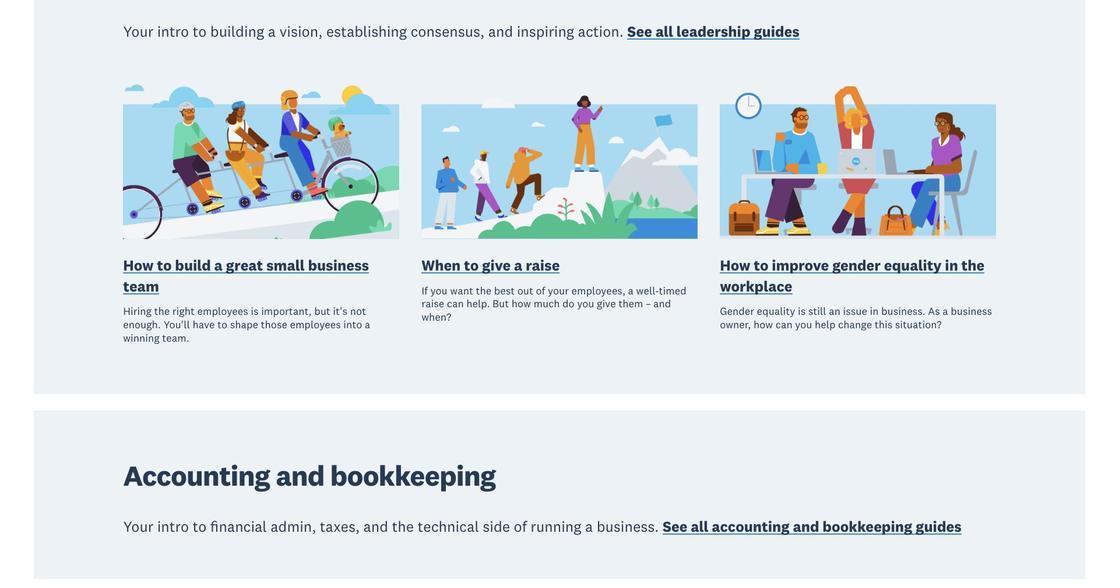 Task type: vqa. For each thing, say whether or not it's contained in the screenshot.


Task type: describe. For each thing, give the bounding box(es) containing it.
workplace
[[720, 277, 793, 295]]

right
[[172, 305, 195, 318]]

intro for building
[[157, 22, 189, 41]]

a inside hiring the right employees is important, but it's not enough. you'll have to shape those employees into a winning team.
[[365, 318, 371, 331]]

when
[[422, 256, 461, 275]]

business inside gender equality is still an issue in business. as a business owner, how can you help change this situation?
[[951, 305, 993, 318]]

an
[[829, 305, 841, 318]]

give inside 'when to give a raise' link
[[482, 256, 511, 275]]

if you want the best out of your employees, a well-timed raise can help. but how much do you give them – and when?
[[422, 284, 687, 324]]

1 vertical spatial of
[[514, 517, 527, 536]]

1 horizontal spatial you
[[577, 297, 595, 310]]

change
[[839, 318, 873, 331]]

have
[[193, 318, 215, 331]]

this
[[875, 318, 893, 331]]

your for your intro to building a vision, establishing consensus, and inspiring action. see all leadership guides
[[123, 22, 154, 41]]

important,
[[261, 305, 312, 318]]

do
[[563, 297, 575, 310]]

0 horizontal spatial see
[[628, 22, 653, 41]]

out
[[518, 284, 534, 297]]

0 horizontal spatial bookkeeping
[[330, 458, 496, 493]]

to up want
[[464, 256, 479, 275]]

gender
[[833, 256, 881, 275]]

1 horizontal spatial raise
[[526, 256, 560, 275]]

help.
[[467, 297, 490, 310]]

not
[[350, 305, 366, 318]]

to inside hiring the right employees is important, but it's not enough. you'll have to shape those employees into a winning team.
[[218, 318, 228, 331]]

financial
[[210, 517, 267, 536]]

give inside 'if you want the best out of your employees, a well-timed raise can help. but how much do you give them – and when?'
[[597, 297, 616, 310]]

taxes,
[[320, 517, 360, 536]]

when to give a raise
[[422, 256, 560, 275]]

and left inspiring
[[489, 22, 513, 41]]

improve
[[772, 256, 829, 275]]

team
[[123, 277, 159, 295]]

as
[[929, 305, 941, 318]]

the inside how to improve gender equality in the workplace
[[962, 256, 985, 275]]

accounting
[[123, 458, 270, 493]]

the inside hiring the right employees is important, but it's not enough. you'll have to shape those employees into a winning team.
[[154, 305, 170, 318]]

owner,
[[720, 318, 751, 331]]

and inside 'if you want the best out of your employees, a well-timed raise can help. but how much do you give them – and when?'
[[654, 297, 672, 310]]

–
[[646, 297, 651, 310]]

1 horizontal spatial all
[[691, 517, 709, 536]]

those
[[261, 318, 287, 331]]

how to improve gender equality in the workplace
[[720, 256, 985, 295]]

business. inside gender equality is still an issue in business. as a business owner, how can you help change this situation?
[[882, 305, 926, 318]]

issue
[[844, 305, 868, 318]]

how to improve gender equality in the workplace link
[[720, 255, 997, 298]]

gender
[[720, 305, 755, 318]]

them
[[619, 297, 643, 310]]

0 vertical spatial guides
[[754, 22, 800, 41]]

your intro to financial admin, taxes, and the technical side of running a business. see all accounting and bookkeeping guides
[[123, 517, 962, 536]]

business inside how to build a great small business team
[[308, 256, 369, 275]]

equality inside gender equality is still an issue in business. as a business owner, how can you help change this situation?
[[757, 305, 796, 318]]

can for give
[[447, 297, 464, 310]]

you'll
[[164, 318, 190, 331]]

much
[[534, 297, 560, 310]]

and right taxes,
[[364, 517, 388, 536]]

vision,
[[280, 22, 323, 41]]

accounting and bookkeeping
[[123, 458, 496, 493]]

it's
[[333, 305, 348, 318]]

shape
[[230, 318, 258, 331]]

when to give a raise link
[[422, 255, 560, 277]]

0 horizontal spatial all
[[656, 22, 674, 41]]

to inside how to build a great small business team
[[157, 256, 172, 275]]

action.
[[578, 22, 624, 41]]

enough.
[[123, 318, 161, 331]]

technical
[[418, 517, 479, 536]]

accounting
[[712, 517, 790, 536]]

in inside gender equality is still an issue in business. as a business owner, how can you help change this situation?
[[870, 305, 879, 318]]

build
[[175, 256, 211, 275]]

is inside hiring the right employees is important, but it's not enough. you'll have to shape those employees into a winning team.
[[251, 305, 259, 318]]

is inside gender equality is still an issue in business. as a business owner, how can you help change this situation?
[[798, 305, 806, 318]]

1 horizontal spatial bookkeeping
[[823, 517, 913, 536]]



Task type: locate. For each thing, give the bounding box(es) containing it.
still
[[809, 305, 827, 318]]

the inside 'if you want the best out of your employees, a well-timed raise can help. but how much do you give them – and when?'
[[476, 284, 492, 297]]

how right "but"
[[512, 297, 531, 310]]

a
[[268, 22, 276, 41], [214, 256, 223, 275], [514, 256, 523, 275], [628, 284, 634, 297], [943, 305, 949, 318], [365, 318, 371, 331], [586, 517, 593, 536]]

see all leadership guides link
[[628, 22, 800, 44]]

0 vertical spatial equality
[[885, 256, 942, 275]]

1 vertical spatial your
[[123, 517, 154, 536]]

winning
[[123, 331, 160, 345]]

is left those
[[251, 305, 259, 318]]

establishing
[[326, 22, 407, 41]]

2 how from the left
[[720, 256, 751, 275]]

0 horizontal spatial how
[[123, 256, 154, 275]]

1 vertical spatial in
[[870, 305, 879, 318]]

can
[[447, 297, 464, 310], [776, 318, 793, 331]]

help
[[815, 318, 836, 331]]

how inside 'if you want the best out of your employees, a well-timed raise can help. but how much do you give them – and when?'
[[512, 297, 531, 310]]

1 horizontal spatial give
[[597, 297, 616, 310]]

0 vertical spatial your
[[123, 22, 154, 41]]

1 how from the left
[[123, 256, 154, 275]]

side
[[483, 517, 510, 536]]

1 horizontal spatial employees
[[290, 318, 341, 331]]

bookkeeping
[[330, 458, 496, 493], [823, 517, 913, 536]]

great
[[226, 256, 263, 275]]

0 horizontal spatial raise
[[422, 297, 445, 310]]

you
[[431, 284, 448, 297], [577, 297, 595, 310], [796, 318, 813, 331]]

employees right right
[[197, 305, 248, 318]]

2 intro from the top
[[157, 517, 189, 536]]

0 horizontal spatial is
[[251, 305, 259, 318]]

equality inside how to improve gender equality in the workplace
[[885, 256, 942, 275]]

business right the as
[[951, 305, 993, 318]]

intro for financial
[[157, 517, 189, 536]]

1 horizontal spatial business.
[[882, 305, 926, 318]]

a inside 'if you want the best out of your employees, a well-timed raise can help. but how much do you give them – and when?'
[[628, 284, 634, 297]]

small
[[266, 256, 305, 275]]

how inside how to build a great small business team
[[123, 256, 154, 275]]

can inside gender equality is still an issue in business. as a business owner, how can you help change this situation?
[[776, 318, 793, 331]]

intro
[[157, 22, 189, 41], [157, 517, 189, 536]]

all
[[656, 22, 674, 41], [691, 517, 709, 536]]

1 vertical spatial guides
[[916, 517, 962, 536]]

0 vertical spatial intro
[[157, 22, 189, 41]]

1 vertical spatial equality
[[757, 305, 796, 318]]

raise
[[526, 256, 560, 275], [422, 297, 445, 310]]

and right accounting
[[793, 517, 820, 536]]

see all accounting and bookkeeping guides link
[[663, 517, 962, 539]]

leadership
[[677, 22, 751, 41]]

0 vertical spatial bookkeeping
[[330, 458, 496, 493]]

when?
[[422, 310, 451, 324]]

of
[[536, 284, 546, 297], [514, 517, 527, 536]]

can for improve
[[776, 318, 793, 331]]

a right the as
[[943, 305, 949, 318]]

1 vertical spatial business.
[[597, 517, 659, 536]]

is left 'still'
[[798, 305, 806, 318]]

1 vertical spatial bookkeeping
[[823, 517, 913, 536]]

you left help
[[796, 318, 813, 331]]

0 vertical spatial in
[[946, 256, 959, 275]]

if
[[422, 284, 428, 297]]

1 vertical spatial can
[[776, 318, 793, 331]]

1 intro from the top
[[157, 22, 189, 41]]

gender equality is still an issue in business. as a business owner, how can you help change this situation?
[[720, 305, 993, 331]]

team.
[[162, 331, 189, 345]]

to up "workplace"
[[754, 256, 769, 275]]

1 horizontal spatial how
[[720, 256, 751, 275]]

how for how to improve gender equality in the workplace
[[720, 256, 751, 275]]

a left vision,
[[268, 22, 276, 41]]

1 horizontal spatial is
[[798, 305, 806, 318]]

give up best
[[482, 256, 511, 275]]

2 your from the top
[[123, 517, 154, 536]]

business up it's
[[308, 256, 369, 275]]

0 vertical spatial how
[[512, 297, 531, 310]]

well-
[[637, 284, 659, 297]]

timed
[[659, 284, 687, 297]]

all left accounting
[[691, 517, 709, 536]]

can left help.
[[447, 297, 464, 310]]

raise left want
[[422, 297, 445, 310]]

equality down "workplace"
[[757, 305, 796, 318]]

building
[[210, 22, 264, 41]]

see
[[628, 22, 653, 41], [663, 517, 688, 536]]

raise inside 'if you want the best out of your employees, a well-timed raise can help. but how much do you give them – and when?'
[[422, 297, 445, 310]]

employees,
[[572, 284, 626, 297]]

1 horizontal spatial of
[[536, 284, 546, 297]]

how inside how to improve gender equality in the workplace
[[720, 256, 751, 275]]

your
[[548, 284, 569, 297]]

2 is from the left
[[798, 305, 806, 318]]

to left financial
[[193, 517, 207, 536]]

0 horizontal spatial business.
[[597, 517, 659, 536]]

to left the build
[[157, 256, 172, 275]]

of right out
[[536, 284, 546, 297]]

0 vertical spatial raise
[[526, 256, 560, 275]]

guides
[[754, 22, 800, 41], [916, 517, 962, 536]]

consensus,
[[411, 22, 485, 41]]

employees
[[197, 305, 248, 318], [290, 318, 341, 331]]

1 vertical spatial give
[[597, 297, 616, 310]]

0 horizontal spatial equality
[[757, 305, 796, 318]]

0 vertical spatial can
[[447, 297, 464, 310]]

1 horizontal spatial equality
[[885, 256, 942, 275]]

and right –
[[654, 297, 672, 310]]

but
[[314, 305, 331, 318]]

and
[[489, 22, 513, 41], [654, 297, 672, 310], [276, 458, 325, 493], [364, 517, 388, 536], [793, 517, 820, 536]]

give
[[482, 256, 511, 275], [597, 297, 616, 310]]

employees left the into
[[290, 318, 341, 331]]

a inside gender equality is still an issue in business. as a business owner, how can you help change this situation?
[[943, 305, 949, 318]]

0 vertical spatial of
[[536, 284, 546, 297]]

hiring the right employees is important, but it's not enough. you'll have to shape those employees into a winning team.
[[123, 305, 371, 345]]

to left building
[[193, 22, 207, 41]]

best
[[494, 284, 515, 297]]

hiring
[[123, 305, 152, 318]]

to right have
[[218, 318, 228, 331]]

how up 'team'
[[123, 256, 154, 275]]

raise up "your"
[[526, 256, 560, 275]]

0 horizontal spatial business
[[308, 256, 369, 275]]

how inside gender equality is still an issue in business. as a business owner, how can you help change this situation?
[[754, 318, 773, 331]]

how up "workplace"
[[720, 256, 751, 275]]

1 horizontal spatial can
[[776, 318, 793, 331]]

how to build a great small business team
[[123, 256, 369, 295]]

1 vertical spatial see
[[663, 517, 688, 536]]

all left leadership
[[656, 22, 674, 41]]

business.
[[882, 305, 926, 318], [597, 517, 659, 536]]

give left them
[[597, 297, 616, 310]]

running
[[531, 517, 582, 536]]

how
[[123, 256, 154, 275], [720, 256, 751, 275]]

a inside how to build a great small business team
[[214, 256, 223, 275]]

equality up the as
[[885, 256, 942, 275]]

0 vertical spatial see
[[628, 22, 653, 41]]

inspiring
[[517, 22, 575, 41]]

you right do
[[577, 297, 595, 310]]

0 vertical spatial business
[[308, 256, 369, 275]]

your intro to building a vision, establishing consensus, and inspiring action. see all leadership guides
[[123, 22, 800, 41]]

a right the into
[[365, 318, 371, 331]]

how to build a great small business team link
[[123, 255, 399, 298]]

how for how to build a great small business team
[[123, 256, 154, 275]]

1 horizontal spatial see
[[663, 517, 688, 536]]

in
[[946, 256, 959, 275], [870, 305, 879, 318]]

1 vertical spatial business
[[951, 305, 993, 318]]

is
[[251, 305, 259, 318], [798, 305, 806, 318]]

how
[[512, 297, 531, 310], [754, 318, 773, 331]]

0 horizontal spatial give
[[482, 256, 511, 275]]

can inside 'if you want the best out of your employees, a well-timed raise can help. but how much do you give them – and when?'
[[447, 297, 464, 310]]

in inside how to improve gender equality in the workplace
[[946, 256, 959, 275]]

0 horizontal spatial employees
[[197, 305, 248, 318]]

1 horizontal spatial business
[[951, 305, 993, 318]]

1 vertical spatial all
[[691, 517, 709, 536]]

your
[[123, 22, 154, 41], [123, 517, 154, 536]]

0 horizontal spatial you
[[431, 284, 448, 297]]

0 horizontal spatial of
[[514, 517, 527, 536]]

situation?
[[896, 318, 942, 331]]

a left "well-"
[[628, 284, 634, 297]]

1 horizontal spatial guides
[[916, 517, 962, 536]]

1 vertical spatial how
[[754, 318, 773, 331]]

a right the build
[[214, 256, 223, 275]]

of right side
[[514, 517, 527, 536]]

but
[[493, 297, 509, 310]]

2 horizontal spatial you
[[796, 318, 813, 331]]

a inside 'when to give a raise' link
[[514, 256, 523, 275]]

1 horizontal spatial how
[[754, 318, 773, 331]]

0 vertical spatial all
[[656, 22, 674, 41]]

to
[[193, 22, 207, 41], [157, 256, 172, 275], [464, 256, 479, 275], [754, 256, 769, 275], [218, 318, 228, 331], [193, 517, 207, 536]]

your for your intro to financial admin, taxes, and the technical side of running a business. see all accounting and bookkeeping guides
[[123, 517, 154, 536]]

1 horizontal spatial in
[[946, 256, 959, 275]]

into
[[344, 318, 362, 331]]

0 horizontal spatial in
[[870, 305, 879, 318]]

0 horizontal spatial how
[[512, 297, 531, 310]]

1 vertical spatial raise
[[422, 297, 445, 310]]

0 horizontal spatial can
[[447, 297, 464, 310]]

can left 'still'
[[776, 318, 793, 331]]

1 is from the left
[[251, 305, 259, 318]]

the
[[962, 256, 985, 275], [476, 284, 492, 297], [154, 305, 170, 318], [392, 517, 414, 536]]

want
[[450, 284, 473, 297]]

how right owner,
[[754, 318, 773, 331]]

to inside how to improve gender equality in the workplace
[[754, 256, 769, 275]]

of inside 'if you want the best out of your employees, a well-timed raise can help. but how much do you give them – and when?'
[[536, 284, 546, 297]]

0 horizontal spatial guides
[[754, 22, 800, 41]]

0 vertical spatial business.
[[882, 305, 926, 318]]

equality
[[885, 256, 942, 275], [757, 305, 796, 318]]

0 vertical spatial give
[[482, 256, 511, 275]]

and up admin,
[[276, 458, 325, 493]]

you right if
[[431, 284, 448, 297]]

admin,
[[271, 517, 316, 536]]

a up out
[[514, 256, 523, 275]]

1 your from the top
[[123, 22, 154, 41]]

you inside gender equality is still an issue in business. as a business owner, how can you help change this situation?
[[796, 318, 813, 331]]

1 vertical spatial intro
[[157, 517, 189, 536]]

business
[[308, 256, 369, 275], [951, 305, 993, 318]]

a right the running at bottom
[[586, 517, 593, 536]]



